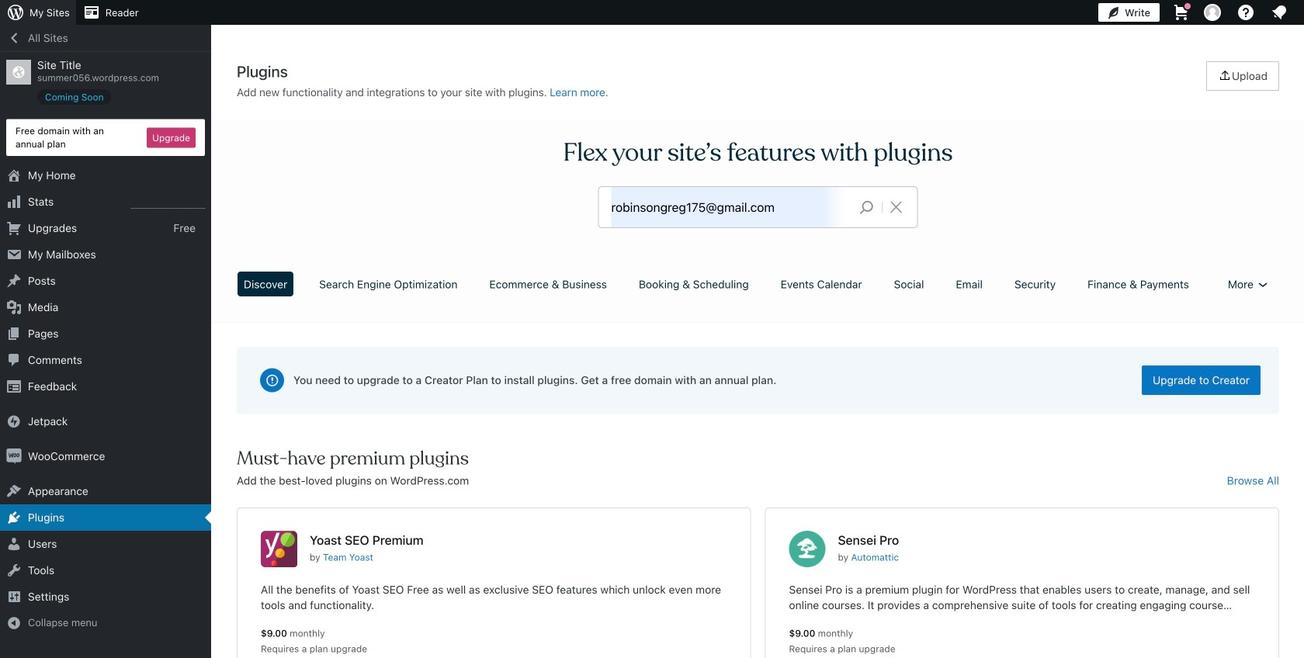 Task type: vqa. For each thing, say whether or not it's contained in the screenshot.
My Profile image
yes



Task type: locate. For each thing, give the bounding box(es) containing it.
Search search field
[[612, 187, 848, 228]]

open search image
[[848, 196, 887, 218]]

highest hourly views 0 image
[[131, 199, 205, 209]]

2 plugin icon image from the left
[[789, 531, 826, 568]]

2 img image from the top
[[6, 449, 22, 464]]

1 plugin icon image from the left
[[261, 531, 297, 568]]

img image
[[6, 414, 22, 430], [6, 449, 22, 464]]

1 vertical spatial img image
[[6, 449, 22, 464]]

plugin icon image
[[261, 531, 297, 568], [789, 531, 826, 568]]

0 horizontal spatial plugin icon image
[[261, 531, 297, 568]]

0 vertical spatial img image
[[6, 414, 22, 430]]

1 horizontal spatial plugin icon image
[[789, 531, 826, 568]]

main content
[[231, 61, 1285, 659]]

None search field
[[599, 187, 918, 228]]



Task type: describe. For each thing, give the bounding box(es) containing it.
close search image
[[877, 198, 916, 217]]

help image
[[1237, 3, 1256, 22]]

1 img image from the top
[[6, 414, 22, 430]]

my shopping cart image
[[1173, 3, 1191, 22]]

my profile image
[[1204, 4, 1222, 21]]

manage your notifications image
[[1271, 3, 1289, 22]]



